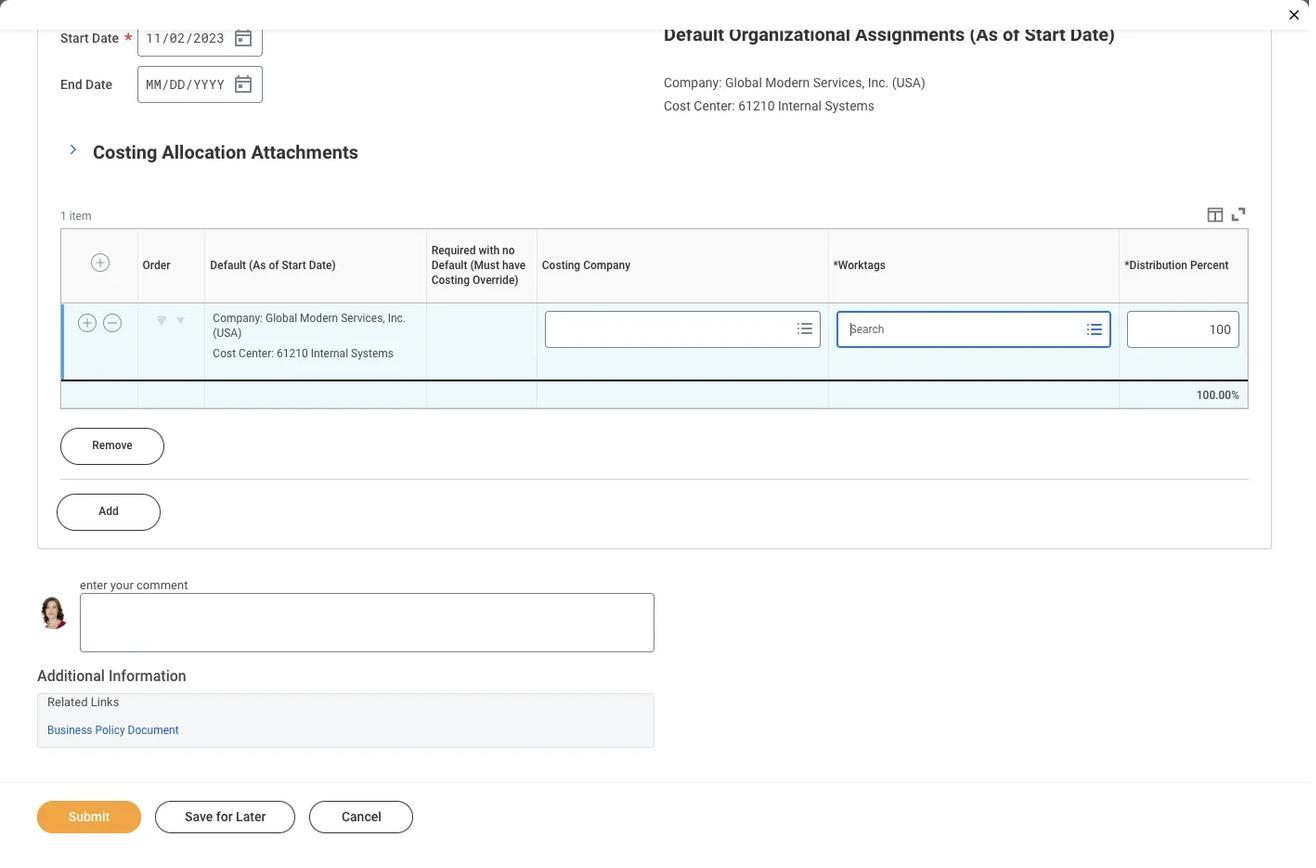 Task type: locate. For each thing, give the bounding box(es) containing it.
internal
[[778, 98, 822, 113], [311, 347, 348, 360]]

item
[[69, 210, 91, 223]]

distribution
[[1130, 259, 1188, 272], [1120, 303, 1125, 304]]

1 vertical spatial inc.
[[388, 312, 406, 325]]

11 / 02 / 2023
[[146, 29, 225, 46]]

items selected list down default (as of start date) column header
[[213, 308, 419, 376]]

items selected list inside default organizational assignments (as of start date) group
[[664, 72, 956, 115]]

percent
[[1191, 259, 1229, 272], [1125, 303, 1129, 304]]

1 horizontal spatial cost center: 61210 internal systems
[[664, 98, 875, 113]]

0 vertical spatial date)
[[1071, 23, 1116, 46]]

1 horizontal spatial 61210
[[739, 98, 775, 113]]

internal inside default organizational assignments (as of start date) group
[[778, 98, 822, 113]]

0 vertical spatial of
[[1003, 23, 1020, 46]]

company: global modern services, inc. (usa) inside default organizational assignments (as of start date) group
[[664, 75, 926, 90]]

order for order
[[143, 259, 170, 272]]

default
[[664, 23, 724, 46], [210, 259, 246, 272], [432, 259, 468, 272], [206, 303, 209, 304], [434, 303, 437, 304]]

close assign costing allocation image
[[1287, 7, 1302, 22]]

modern down organizational
[[766, 75, 810, 90]]

override)
[[473, 274, 519, 287], [445, 303, 449, 304]]

of inside default organizational assignments (as of start date) group
[[1003, 23, 1020, 46]]

action bar region
[[0, 783, 1310, 851]]

document
[[128, 725, 179, 738]]

0 vertical spatial company: global modern services, inc. (usa) element
[[664, 72, 926, 90]]

1 vertical spatial no
[[433, 303, 434, 304]]

61210 down default (as of start date) column header
[[277, 347, 308, 360]]

systems
[[825, 98, 875, 113], [351, 347, 394, 360]]

0 horizontal spatial cost center: 61210 internal systems element
[[213, 344, 394, 360]]

1 vertical spatial modern
[[300, 312, 338, 325]]

0 horizontal spatial cost center: 61210 internal systems
[[213, 347, 394, 360]]

save
[[185, 810, 213, 825]]

company: global modern services, inc. (usa) for company: global modern services, inc. (usa) element in the default organizational assignments (as of start date) group
[[664, 75, 926, 90]]

row element
[[61, 229, 1252, 303], [61, 304, 1248, 381]]

1 vertical spatial company:
[[213, 312, 263, 325]]

0 vertical spatial company: global modern services, inc. (usa)
[[664, 75, 926, 90]]

have up required with no default (must have costing override) column header
[[502, 259, 526, 272]]

row element down order default (as of start date) required with no default (must have costing override) costing company *worktags distribution percent
[[61, 304, 1248, 381]]

company: global modern services, inc. (usa) down organizational
[[664, 75, 926, 90]]

1 vertical spatial required
[[427, 303, 431, 304]]

1 horizontal spatial services,
[[813, 75, 865, 90]]

1 vertical spatial (usa)
[[213, 327, 242, 340]]

1 vertical spatial override)
[[445, 303, 449, 304]]

with
[[479, 244, 500, 257], [431, 303, 433, 304]]

prompts image
[[1084, 318, 1106, 341]]

items selected list
[[664, 72, 956, 115], [213, 308, 419, 376]]

default organizational assignments (as of start date)
[[664, 23, 1116, 46]]

date left 11
[[92, 31, 119, 46]]

business policy document
[[47, 725, 179, 738]]

61210
[[739, 98, 775, 113], [277, 347, 308, 360]]

default inside group
[[664, 23, 724, 46]]

0 vertical spatial 61210
[[739, 98, 775, 113]]

costing allocation attachments button
[[93, 141, 358, 163]]

company: inside company: global modern services, inc. (usa)
[[213, 312, 263, 325]]

0 vertical spatial (usa)
[[892, 75, 926, 90]]

2 horizontal spatial (as
[[970, 23, 999, 46]]

attachments
[[251, 141, 358, 163]]

2 vertical spatial of
[[210, 303, 211, 304]]

cost
[[664, 98, 691, 113], [213, 347, 236, 360]]

global down organizational
[[725, 75, 762, 90]]

row element up costing company field
[[61, 229, 1252, 303]]

internal down default (as of start date) column header
[[311, 347, 348, 360]]

0 horizontal spatial items selected list
[[213, 308, 419, 376]]

* distribution percent
[[1125, 259, 1229, 272]]

1 vertical spatial order
[[138, 303, 140, 304]]

company: for company: global modern services, inc. (usa) element in the default organizational assignments (as of start date) group
[[664, 75, 722, 90]]

with up required with no default (must have costing override) column header
[[479, 244, 500, 257]]

0 horizontal spatial percent
[[1125, 303, 1129, 304]]

1 vertical spatial row element
[[61, 304, 1248, 381]]

0 horizontal spatial internal
[[311, 347, 348, 360]]

cost center: 61210 internal systems down organizational
[[664, 98, 875, 113]]

have inside required with no default (must have costing override)
[[502, 259, 526, 272]]

cost center: 61210 internal systems element down default (as of start date) column header
[[213, 344, 394, 360]]

additional
[[37, 668, 105, 686]]

1 vertical spatial cost
[[213, 347, 236, 360]]

0 horizontal spatial inc.
[[388, 312, 406, 325]]

services, down organizational
[[813, 75, 865, 90]]

additional information region
[[37, 667, 655, 749]]

later
[[236, 810, 266, 825]]

1 horizontal spatial required
[[432, 244, 476, 257]]

0 vertical spatial override)
[[473, 274, 519, 287]]

plus image
[[81, 315, 94, 331]]

1 vertical spatial global
[[266, 312, 297, 325]]

0 vertical spatial company:
[[664, 75, 722, 90]]

company
[[583, 259, 631, 272], [541, 303, 545, 304]]

allocation
[[162, 141, 247, 163]]

services, down default (as of start date) column header
[[341, 312, 385, 325]]

1 horizontal spatial global
[[725, 75, 762, 90]]

minus image
[[106, 315, 119, 331]]

dialog
[[0, 0, 1310, 851]]

0 vertical spatial cost center: 61210 internal systems element
[[664, 95, 875, 113]]

distribution up distribution percent column header on the right top
[[1130, 259, 1188, 272]]

(as inside default organizational assignments (as of start date) group
[[970, 23, 999, 46]]

required
[[432, 244, 476, 257], [427, 303, 431, 304]]

systems down default (as of start date) column header
[[351, 347, 394, 360]]

0 horizontal spatial systems
[[351, 347, 394, 360]]

group
[[60, 0, 1252, 465]]

0 vertical spatial required
[[432, 244, 476, 257]]

1 vertical spatial date
[[86, 77, 112, 92]]

costing up required with no default (must have costing override) column header
[[432, 274, 470, 287]]

related
[[47, 695, 88, 709]]

services,
[[813, 75, 865, 90], [341, 312, 385, 325]]

(must
[[470, 259, 500, 272], [437, 303, 440, 304]]

(must down required with no default (must have costing override)
[[437, 303, 440, 304]]

2 horizontal spatial date)
[[1071, 23, 1116, 46]]

toolbar inside group
[[1192, 204, 1249, 228]]

company down costing company
[[541, 303, 545, 304]]

1 vertical spatial distribution
[[1120, 303, 1125, 304]]

1 vertical spatial 61210
[[277, 347, 308, 360]]

no down required with no default (must have costing override)
[[433, 303, 434, 304]]

0 vertical spatial cost
[[664, 98, 691, 113]]

1 horizontal spatial items selected list
[[664, 72, 956, 115]]

start date group
[[137, 20, 263, 57]]

subtotal row row header
[[61, 381, 138, 408]]

0 horizontal spatial order
[[138, 303, 140, 304]]

1 vertical spatial company: global modern services, inc. (usa) element
[[213, 308, 406, 340]]

services, for the left company: global modern services, inc. (usa) element
[[341, 312, 385, 325]]

company: global modern services, inc. (usa)
[[664, 75, 926, 90], [213, 312, 406, 340]]

61210 down organizational
[[739, 98, 775, 113]]

1 vertical spatial of
[[269, 259, 279, 272]]

2 row element from the top
[[61, 304, 1248, 381]]

/
[[162, 29, 169, 46], [185, 29, 193, 46], [162, 75, 169, 93], [185, 75, 193, 93]]

inc. inside default organizational assignments (as of start date) group
[[868, 75, 889, 90]]

cost center: 61210 internal systems inside default organizational assignments (as of start date) group
[[664, 98, 875, 113]]

inc. for the left company: global modern services, inc. (usa) element
[[388, 312, 406, 325]]

cost center: 61210 internal systems for cost center: 61210 internal systems element to the bottom
[[213, 347, 394, 360]]

/ right mm
[[162, 75, 169, 93]]

0 horizontal spatial services,
[[341, 312, 385, 325]]

(usa) right caret down image
[[213, 327, 242, 340]]

company: global modern services, inc. (usa) for the left company: global modern services, inc. (usa) element
[[213, 312, 406, 340]]

0 vertical spatial cost center: 61210 internal systems
[[664, 98, 875, 113]]

end date group
[[137, 66, 263, 103]]

0 vertical spatial internal
[[778, 98, 822, 113]]

services, inside default organizational assignments (as of start date) group
[[813, 75, 865, 90]]

cost center: 61210 internal systems down default (as of start date) column header
[[213, 347, 394, 360]]

1 horizontal spatial cost center: 61210 internal systems element
[[664, 95, 875, 113]]

company: inside default organizational assignments (as of start date) group
[[664, 75, 722, 90]]

1 vertical spatial services,
[[341, 312, 385, 325]]

group inside dialog
[[60, 0, 1252, 465]]

start
[[1025, 23, 1066, 46], [60, 31, 89, 46], [282, 259, 306, 272], [212, 303, 214, 304]]

0 vertical spatial (as
[[970, 23, 999, 46]]

yyyy
[[193, 75, 225, 93]]

1 horizontal spatial inc.
[[868, 75, 889, 90]]

default organizational assignments (as of start date) button
[[664, 23, 1116, 46]]

cost center: 61210 internal systems
[[664, 98, 875, 113], [213, 347, 394, 360]]

2 vertical spatial (as
[[209, 303, 210, 304]]

toolbar
[[1192, 204, 1249, 228]]

(as up default (as of start date) column header
[[249, 259, 266, 272]]

1 horizontal spatial company
[[583, 259, 631, 272]]

have
[[502, 259, 526, 272], [440, 303, 442, 304]]

1 horizontal spatial cost
[[664, 98, 691, 113]]

0 vertical spatial row element
[[61, 229, 1252, 303]]

(as right order column header
[[209, 303, 210, 304]]

1 horizontal spatial of
[[269, 259, 279, 272]]

group containing default organizational assignments (as of start date)
[[60, 0, 1252, 465]]

with down required with no default (must have costing override)
[[431, 303, 433, 304]]

date for 11 / 02 / 2023
[[92, 31, 119, 46]]

internal down organizational
[[778, 98, 822, 113]]

start inside group
[[1025, 23, 1066, 46]]

cost center: 61210 internal systems element
[[664, 95, 875, 113], [213, 344, 394, 360]]

systems for cost center: 61210 internal systems element in default organizational assignments (as of start date) group
[[825, 98, 875, 113]]

costing right required with no default (must have costing override) column header
[[538, 303, 541, 304]]

(must up required with no default (must have costing override) column header
[[470, 259, 500, 272]]

0 horizontal spatial with
[[431, 303, 433, 304]]

1 horizontal spatial with
[[479, 244, 500, 257]]

percent down * on the top of page
[[1125, 303, 1129, 304]]

61210 for cost center: 61210 internal systems element in default organizational assignments (as of start date) group
[[739, 98, 775, 113]]

0 horizontal spatial cost
[[213, 347, 236, 360]]

remove button
[[60, 428, 164, 465]]

0 vertical spatial services,
[[813, 75, 865, 90]]

0 vertical spatial modern
[[766, 75, 810, 90]]

0 horizontal spatial company
[[541, 303, 545, 304]]

company:
[[664, 75, 722, 90], [213, 312, 263, 325]]

items selected list down organizational
[[664, 72, 956, 115]]

systems inside default organizational assignments (as of start date) group
[[825, 98, 875, 113]]

1 vertical spatial company
[[541, 303, 545, 304]]

*worktags
[[834, 259, 886, 272], [829, 303, 833, 304]]

1 vertical spatial cost center: 61210 internal systems
[[213, 347, 394, 360]]

systems down default organizational assignments (as of start date) "button"
[[825, 98, 875, 113]]

0 vertical spatial (must
[[470, 259, 500, 272]]

inc. down default (as of start date) column header
[[388, 312, 406, 325]]

0 vertical spatial date
[[92, 31, 119, 46]]

(usa)
[[892, 75, 926, 90], [213, 327, 242, 340]]

company up order default (as of start date) required with no default (must have costing override) costing company *worktags distribution percent
[[583, 259, 631, 272]]

company: global modern services, inc. (usa) element down organizational
[[664, 72, 926, 90]]

date right "end"
[[86, 77, 112, 92]]

override) down required with no default (must have costing override)
[[445, 303, 449, 304]]

0 vertical spatial systems
[[825, 98, 875, 113]]

information
[[109, 668, 186, 686]]

order column header
[[138, 303, 205, 304]]

0 vertical spatial order
[[143, 259, 170, 272]]

1 horizontal spatial center:
[[694, 98, 735, 113]]

inc.
[[868, 75, 889, 90], [388, 312, 406, 325]]

(usa) inside default organizational assignments (as of start date) group
[[892, 75, 926, 90]]

systems for cost center: 61210 internal systems element to the bottom
[[351, 347, 394, 360]]

costing company
[[542, 259, 631, 272]]

global inside company: global modern services, inc. (usa)
[[266, 312, 297, 325]]

1 horizontal spatial have
[[502, 259, 526, 272]]

0 horizontal spatial company: global modern services, inc. (usa)
[[213, 312, 406, 340]]

center: inside default organizational assignments (as of start date) group
[[694, 98, 735, 113]]

override) up required with no default (must have costing override) column header
[[473, 274, 519, 287]]

default inside required with no default (must have costing override)
[[432, 259, 468, 272]]

of
[[1003, 23, 1020, 46], [269, 259, 279, 272], [210, 303, 211, 304]]

1 vertical spatial date)
[[309, 259, 336, 272]]

61210 inside default organizational assignments (as of start date) group
[[739, 98, 775, 113]]

1 vertical spatial have
[[440, 303, 442, 304]]

center:
[[694, 98, 735, 113], [239, 347, 274, 360]]

modern down default (as of start date) column header
[[300, 312, 338, 325]]

(usa) inside company: global modern services, inc. (usa)
[[213, 327, 242, 340]]

plus image
[[94, 255, 107, 271]]

global
[[725, 75, 762, 90], [266, 312, 297, 325]]

costing
[[93, 141, 157, 163], [542, 259, 581, 272], [432, 274, 470, 287], [442, 303, 445, 304], [538, 303, 541, 304]]

0 vertical spatial no
[[503, 244, 515, 257]]

(usa) down assignments
[[892, 75, 926, 90]]

date
[[92, 31, 119, 46], [86, 77, 112, 92]]

percent up distribution percent column header on the right top
[[1191, 259, 1229, 272]]

1 vertical spatial company: global modern services, inc. (usa)
[[213, 312, 406, 340]]

None text field
[[1128, 311, 1240, 348]]

additional information
[[37, 668, 186, 686]]

company: global modern services, inc. (usa) element down default (as of start date) column header
[[213, 308, 406, 340]]

company: global modern services, inc. (usa) down default (as of start date) column header
[[213, 312, 406, 340]]

inc. down default organizational assignments (as of start date)
[[868, 75, 889, 90]]

0 vertical spatial with
[[479, 244, 500, 257]]

company: global modern services, inc. (usa) element
[[664, 72, 926, 90], [213, 308, 406, 340]]

order default (as of start date) required with no default (must have costing override) costing company *worktags distribution percent
[[138, 303, 1129, 304]]

order
[[143, 259, 170, 272], [138, 303, 140, 304]]

0 vertical spatial global
[[725, 75, 762, 90]]

0 horizontal spatial distribution
[[1120, 303, 1125, 304]]

modern
[[766, 75, 810, 90], [300, 312, 338, 325]]

required with no default (must have costing override) column header
[[426, 303, 537, 304]]

links
[[91, 695, 119, 709]]

1 horizontal spatial internal
[[778, 98, 822, 113]]

start date
[[60, 31, 119, 46]]

1 horizontal spatial percent
[[1191, 259, 1229, 272]]

no inside required with no default (must have costing override)
[[503, 244, 515, 257]]

submit
[[68, 810, 110, 825]]

1 horizontal spatial (must
[[470, 259, 500, 272]]

(must inside required with no default (must have costing override)
[[470, 259, 500, 272]]

global down default (as of start date) column header
[[266, 312, 297, 325]]

cost center: 61210 internal systems element down organizational
[[664, 95, 875, 113]]

no
[[503, 244, 515, 257], [433, 303, 434, 304]]

company: for the left company: global modern services, inc. (usa) element
[[213, 312, 263, 325]]

(as right assignments
[[970, 23, 999, 46]]

(as
[[970, 23, 999, 46], [249, 259, 266, 272], [209, 303, 210, 304]]

*worktags column header
[[829, 303, 1120, 304]]

comment
[[137, 579, 188, 592]]

date)
[[1071, 23, 1116, 46], [309, 259, 336, 272], [214, 303, 216, 304]]

1 horizontal spatial company: global modern services, inc. (usa)
[[664, 75, 926, 90]]

distribution down * on the top of page
[[1120, 303, 1125, 304]]

1 row element from the top
[[61, 229, 1252, 303]]

1 vertical spatial internal
[[311, 347, 348, 360]]

internal for cost center: 61210 internal systems element to the bottom
[[311, 347, 348, 360]]

1 vertical spatial with
[[431, 303, 433, 304]]

dialog containing default organizational assignments (as of start date)
[[0, 0, 1310, 851]]

no up required with no default (must have costing override) column header
[[503, 244, 515, 257]]

1 horizontal spatial order
[[143, 259, 170, 272]]

1 horizontal spatial company:
[[664, 75, 722, 90]]

2023
[[193, 29, 225, 46]]

have down required with no default (must have costing override)
[[440, 303, 442, 304]]

0 horizontal spatial modern
[[300, 312, 338, 325]]

global inside default organizational assignments (as of start date) group
[[725, 75, 762, 90]]

1 vertical spatial center:
[[239, 347, 274, 360]]



Task type: describe. For each thing, give the bounding box(es) containing it.
0 horizontal spatial (as
[[209, 303, 210, 304]]

order for order default (as of start date) required with no default (must have costing override) costing company *worktags distribution percent
[[138, 303, 140, 304]]

0 vertical spatial percent
[[1191, 259, 1229, 272]]

business
[[47, 725, 92, 738]]

for
[[216, 810, 233, 825]]

0 horizontal spatial of
[[210, 303, 211, 304]]

*
[[1125, 259, 1130, 272]]

default organizational assignments (as of start date) group
[[664, 20, 1249, 115]]

your
[[110, 579, 134, 592]]

costing down required with no default (must have costing override)
[[442, 303, 445, 304]]

enter
[[80, 579, 107, 592]]

caret down image
[[171, 311, 190, 330]]

costing inside required with no default (must have costing override)
[[432, 274, 470, 287]]

fullscreen image
[[1229, 204, 1249, 225]]

global for the left company: global modern services, inc. (usa) element
[[266, 312, 297, 325]]

1 horizontal spatial distribution
[[1130, 259, 1188, 272]]

business policy document link
[[47, 721, 179, 738]]

chevron down image
[[67, 138, 80, 160]]

date) inside group
[[1071, 23, 1116, 46]]

/ right 02
[[185, 29, 193, 46]]

1 vertical spatial (must
[[437, 303, 440, 304]]

/ right dd
[[185, 75, 193, 93]]

add button
[[57, 494, 161, 531]]

61210 for cost center: 61210 internal systems element to the bottom
[[277, 347, 308, 360]]

prompts image
[[794, 318, 816, 340]]

required with no default (must have costing override)
[[432, 244, 526, 287]]

override) inside required with no default (must have costing override)
[[473, 274, 519, 287]]

costing right chevron down image
[[93, 141, 157, 163]]

cost center: 61210 internal systems for cost center: 61210 internal systems element in default organizational assignments (as of start date) group
[[664, 98, 875, 113]]

0 vertical spatial *worktags
[[834, 259, 886, 272]]

0 horizontal spatial company: global modern services, inc. (usa) element
[[213, 308, 406, 340]]

click to view/edit grid preferences image
[[1206, 204, 1226, 225]]

0 vertical spatial company
[[583, 259, 631, 272]]

calendar image
[[232, 27, 254, 49]]

inc. for company: global modern services, inc. (usa) element in the default organizational assignments (as of start date) group
[[868, 75, 889, 90]]

row element containing required with no default (must have costing override)
[[61, 229, 1252, 303]]

cost inside default organizational assignments (as of start date) group
[[664, 98, 691, 113]]

calendar image
[[232, 74, 254, 96]]

0 horizontal spatial override)
[[445, 303, 449, 304]]

save for later button
[[155, 802, 296, 834]]

default (as of start date)
[[210, 259, 336, 272]]

global for company: global modern services, inc. (usa) element in the default organizational assignments (as of start date) group
[[725, 75, 762, 90]]

date for mm / dd / yyyy
[[86, 77, 112, 92]]

1 vertical spatial *worktags
[[829, 303, 833, 304]]

employee's photo (logan mcneil) image
[[37, 597, 70, 630]]

enter your comment text field
[[80, 594, 655, 653]]

(usa) for company: global modern services, inc. (usa) element in the default organizational assignments (as of start date) group
[[892, 75, 926, 90]]

save for later
[[185, 810, 266, 825]]

add
[[99, 506, 119, 519]]

costing up order default (as of start date) required with no default (must have costing override) costing company *worktags distribution percent
[[542, 259, 581, 272]]

internal for cost center: 61210 internal systems element in default organizational assignments (as of start date) group
[[778, 98, 822, 113]]

policy
[[95, 725, 125, 738]]

1 horizontal spatial (as
[[249, 259, 266, 272]]

organizational
[[729, 23, 851, 46]]

distribution percent column header
[[1120, 303, 1248, 304]]

0 horizontal spatial have
[[440, 303, 442, 304]]

none text field inside dialog
[[1128, 311, 1240, 348]]

mm
[[146, 75, 162, 93]]

items selected list inside row element
[[213, 308, 419, 376]]

cost center: 61210 internal systems element inside default organizational assignments (as of start date) group
[[664, 95, 875, 113]]

11
[[146, 29, 162, 46]]

1 horizontal spatial date)
[[309, 259, 336, 272]]

end date
[[60, 77, 112, 92]]

costing allocation attachments
[[93, 141, 358, 163]]

row element containing company: global modern services, inc. (usa)
[[61, 304, 1248, 381]]

assignments
[[855, 23, 965, 46]]

dd
[[170, 75, 185, 93]]

company: global modern services, inc. (usa) element inside default organizational assignments (as of start date) group
[[664, 72, 926, 90]]

services, for company: global modern services, inc. (usa) element in the default organizational assignments (as of start date) group
[[813, 75, 865, 90]]

enter your comment
[[80, 579, 188, 592]]

0 horizontal spatial center:
[[239, 347, 274, 360]]

1 item
[[60, 210, 91, 223]]

cancel
[[342, 810, 382, 825]]

Costing Company field
[[546, 313, 788, 346]]

remove
[[92, 440, 133, 453]]

with inside required with no default (must have costing override)
[[479, 244, 500, 257]]

02
[[170, 29, 185, 46]]

submit button
[[37, 802, 141, 834]]

end
[[60, 77, 82, 92]]

costing company column header
[[537, 303, 829, 304]]

*Worktags field
[[838, 313, 1079, 346]]

default (as of start date) column header
[[205, 303, 426, 304]]

100.00%
[[1197, 389, 1240, 402]]

1
[[60, 210, 67, 223]]

0 horizontal spatial date)
[[214, 303, 216, 304]]

caret bottom image
[[153, 311, 171, 330]]

required inside required with no default (must have costing override)
[[432, 244, 476, 257]]

mm / dd / yyyy
[[146, 75, 225, 93]]

/ right 11
[[162, 29, 169, 46]]

(usa) for the left company: global modern services, inc. (usa) element
[[213, 327, 242, 340]]

0 horizontal spatial no
[[433, 303, 434, 304]]

related links
[[47, 695, 119, 709]]

modern inside default organizational assignments (as of start date) group
[[766, 75, 810, 90]]

cancel button
[[310, 802, 414, 834]]

1 vertical spatial cost center: 61210 internal systems element
[[213, 344, 394, 360]]



Task type: vqa. For each thing, say whether or not it's contained in the screenshot.
Profile Logan McNeil icon at right top
no



